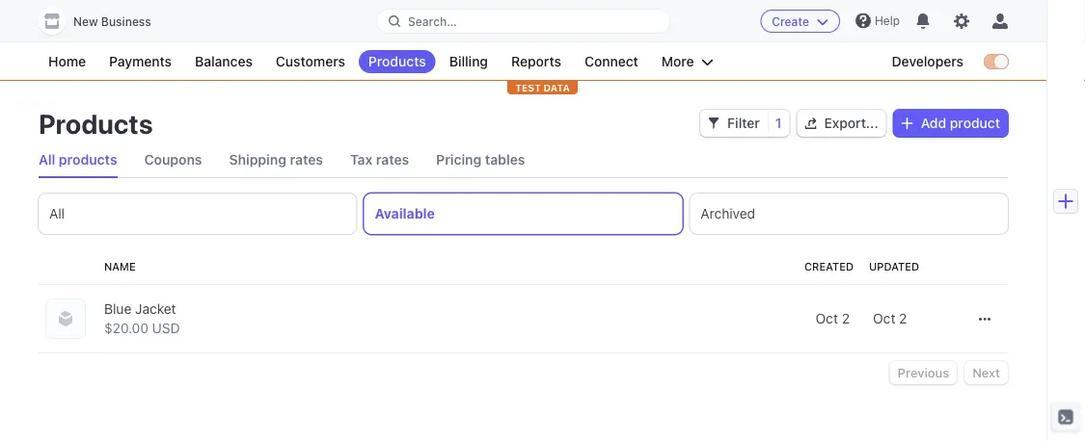 Task type: vqa. For each thing, say whether or not it's contained in the screenshot.
new business button
yes



Task type: locate. For each thing, give the bounding box(es) containing it.
oct 2
[[816, 311, 850, 327], [873, 311, 907, 327]]

1 horizontal spatial svg image
[[805, 118, 817, 129]]

0 horizontal spatial oct 2
[[816, 311, 850, 327]]

1
[[776, 115, 782, 131]]

all down all products link
[[49, 206, 65, 222]]

oct 2 for 2nd oct 2 link from the left
[[873, 311, 907, 327]]

reports
[[511, 54, 562, 69]]

0 horizontal spatial oct 2 link
[[548, 302, 858, 337]]

add
[[921, 115, 947, 131]]

Search… search field
[[377, 9, 670, 33]]

2 down created
[[842, 311, 850, 327]]

all inside all button
[[49, 206, 65, 222]]

svg image left filter
[[708, 118, 720, 129]]

customers
[[276, 54, 345, 69]]

customers link
[[266, 50, 355, 73]]

svg image
[[708, 118, 720, 129], [805, 118, 817, 129], [979, 314, 991, 326]]

oct down created
[[816, 311, 838, 327]]

1 2 from the left
[[842, 311, 850, 327]]

2
[[842, 311, 850, 327], [899, 311, 907, 327]]

2 down updated
[[899, 311, 907, 327]]

oct for 1st oct 2 link from left
[[816, 311, 838, 327]]

2 oct 2 from the left
[[873, 311, 907, 327]]

1 horizontal spatial 2
[[899, 311, 907, 327]]

1 horizontal spatial rates
[[376, 152, 409, 168]]

next button
[[965, 362, 1008, 385]]

2 horizontal spatial svg image
[[979, 314, 991, 326]]

1 vertical spatial tab list
[[39, 194, 1008, 234]]

rates right 'shipping'
[[290, 152, 323, 168]]

new business button
[[39, 8, 170, 35]]

products down search…
[[369, 54, 426, 69]]

oct
[[816, 311, 838, 327], [873, 311, 896, 327]]

2 for 1st oct 2 link from left
[[842, 311, 850, 327]]

1 oct from the left
[[816, 311, 838, 327]]

products inside products link
[[369, 54, 426, 69]]

archived
[[701, 206, 756, 222]]

tab list
[[39, 143, 1008, 179], [39, 194, 1008, 234]]

svg image up "next" button
[[979, 314, 991, 326]]

oct 2 down updated
[[873, 311, 907, 327]]

add product link
[[894, 110, 1008, 137]]

1 horizontal spatial oct 2 link
[[865, 302, 954, 337]]

available button
[[364, 194, 682, 234]]

products up the products
[[39, 108, 153, 139]]

all inside all products link
[[39, 152, 55, 168]]

2 2 from the left
[[899, 311, 907, 327]]

1 tab list from the top
[[39, 143, 1008, 179]]

tab list down tables
[[39, 194, 1008, 234]]

1 vertical spatial all
[[49, 206, 65, 222]]

home
[[48, 54, 86, 69]]

rates
[[290, 152, 323, 168], [376, 152, 409, 168]]

name
[[104, 261, 136, 274]]

0 horizontal spatial oct
[[816, 311, 838, 327]]

0 vertical spatial products
[[369, 54, 426, 69]]

1 vertical spatial products
[[39, 108, 153, 139]]

pricing
[[436, 152, 482, 168]]

all products
[[39, 152, 117, 168]]

1 horizontal spatial oct 2
[[873, 311, 907, 327]]

coupons
[[144, 152, 202, 168]]

2 tab list from the top
[[39, 194, 1008, 234]]

$20.00
[[104, 321, 148, 337]]

0 horizontal spatial rates
[[290, 152, 323, 168]]

oct down updated
[[873, 311, 896, 327]]

tab list up available button
[[39, 143, 1008, 179]]

all left the products
[[39, 152, 55, 168]]

oct 2 link
[[548, 302, 858, 337], [865, 302, 954, 337]]

tab list containing all
[[39, 194, 1008, 234]]

more button
[[652, 50, 723, 73]]

products
[[59, 152, 117, 168]]

1 rates from the left
[[290, 152, 323, 168]]

oct for 2nd oct 2 link from the left
[[873, 311, 896, 327]]

created
[[805, 261, 854, 274]]

create
[[772, 14, 809, 28]]

2 rates from the left
[[376, 152, 409, 168]]

oct 2 down created
[[816, 311, 850, 327]]

new business
[[73, 15, 151, 28]]

usd
[[152, 321, 180, 337]]

2 oct from the left
[[873, 311, 896, 327]]

0 vertical spatial tab list
[[39, 143, 1008, 179]]

help button
[[848, 5, 908, 36]]

0 horizontal spatial 2
[[842, 311, 850, 327]]

next
[[973, 366, 1001, 381]]

create button
[[761, 10, 840, 33]]

0 horizontal spatial products
[[39, 108, 153, 139]]

billing
[[449, 54, 488, 69]]

rates right tax
[[376, 152, 409, 168]]

products
[[369, 54, 426, 69], [39, 108, 153, 139]]

blue jacket $20.00 usd
[[104, 302, 180, 337]]

1 horizontal spatial products
[[369, 54, 426, 69]]

all
[[39, 152, 55, 168], [49, 206, 65, 222]]

1 oct 2 from the left
[[816, 311, 850, 327]]

rates for tax rates
[[376, 152, 409, 168]]

1 horizontal spatial oct
[[873, 311, 896, 327]]

data
[[544, 82, 570, 93]]

help
[[875, 14, 900, 27]]

business
[[101, 15, 151, 28]]

2 oct 2 link from the left
[[865, 302, 954, 337]]

svg image right the 1
[[805, 118, 817, 129]]

1 oct 2 link from the left
[[548, 302, 858, 337]]

previous
[[898, 366, 950, 381]]

0 vertical spatial all
[[39, 152, 55, 168]]

add product
[[921, 115, 1001, 131]]

all for all
[[49, 206, 65, 222]]

updated
[[869, 261, 920, 274]]



Task type: describe. For each thing, give the bounding box(es) containing it.
more
[[662, 54, 694, 69]]

developers link
[[882, 50, 974, 73]]

reports link
[[502, 50, 571, 73]]

product
[[950, 115, 1001, 131]]

pricing tables
[[436, 152, 525, 168]]

developers
[[892, 54, 964, 69]]

pricing tables link
[[436, 143, 525, 178]]

home link
[[39, 50, 96, 73]]

coupons link
[[144, 143, 202, 178]]

payments
[[109, 54, 172, 69]]

shipping rates
[[229, 152, 323, 168]]

available
[[375, 206, 435, 222]]

connect
[[585, 54, 639, 69]]

svg image inside export... popup button
[[805, 118, 817, 129]]

Search… text field
[[377, 9, 670, 33]]

balances link
[[185, 50, 262, 73]]

2 for 2nd oct 2 link from the left
[[899, 311, 907, 327]]

tax rates
[[350, 152, 409, 168]]

previous button
[[890, 362, 957, 385]]

all products link
[[39, 143, 117, 178]]

rates for shipping rates
[[290, 152, 323, 168]]

tables
[[485, 152, 525, 168]]

blue
[[104, 302, 132, 317]]

payments link
[[99, 50, 181, 73]]

tax rates link
[[350, 143, 409, 178]]

tax
[[350, 152, 373, 168]]

jacket
[[135, 302, 176, 317]]

shipping
[[229, 152, 286, 168]]

billing link
[[440, 50, 498, 73]]

export...
[[824, 115, 879, 131]]

export... button
[[797, 110, 886, 137]]

test data
[[515, 82, 570, 93]]

new
[[73, 15, 98, 28]]

archived button
[[690, 194, 1008, 234]]

tab list containing all products
[[39, 143, 1008, 179]]

all for all products
[[39, 152, 55, 168]]

all button
[[39, 194, 357, 234]]

products link
[[359, 50, 436, 73]]

shipping rates link
[[229, 143, 323, 178]]

connect link
[[575, 50, 648, 73]]

0 horizontal spatial svg image
[[708, 118, 720, 129]]

balances
[[195, 54, 253, 69]]

test
[[515, 82, 541, 93]]

search…
[[408, 14, 457, 28]]

oct 2 for 1st oct 2 link from left
[[816, 311, 850, 327]]

filter
[[728, 115, 760, 131]]

svg image
[[902, 118, 913, 129]]



